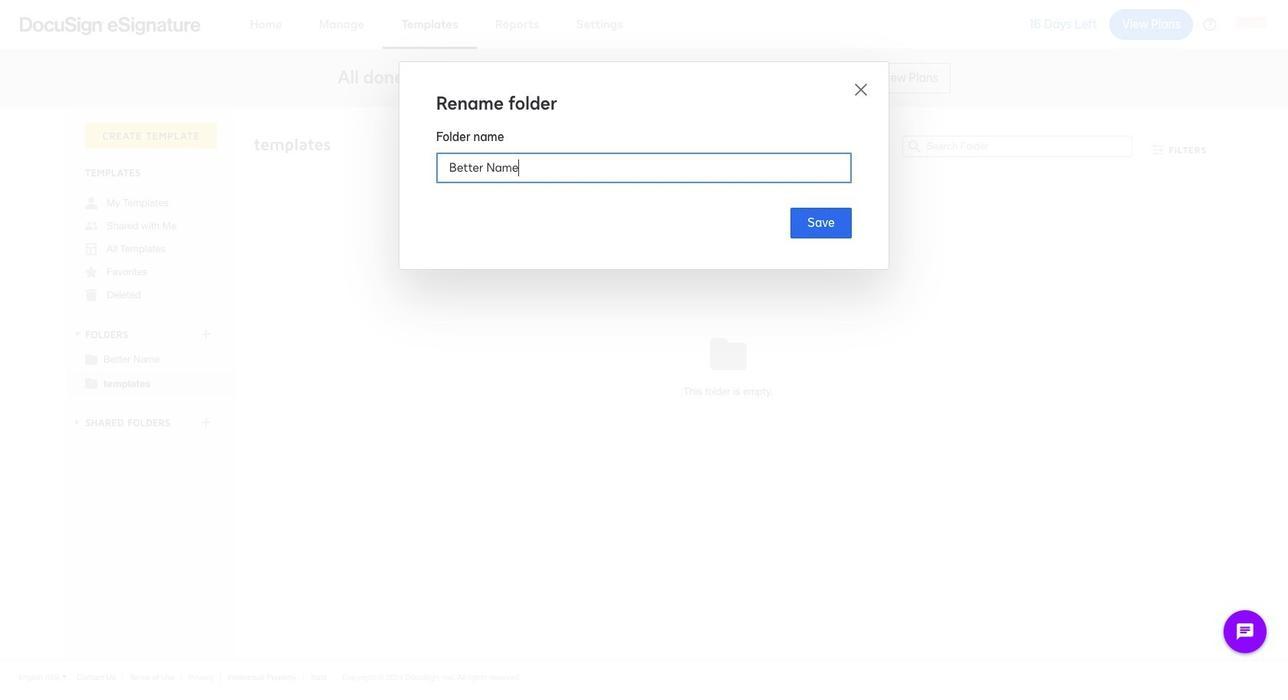 Task type: vqa. For each thing, say whether or not it's contained in the screenshot.
the View Shared Folders icon
no



Task type: describe. For each thing, give the bounding box(es) containing it.
shared image
[[85, 220, 97, 232]]

templates image
[[85, 243, 97, 255]]

Enter folder name text field
[[437, 153, 851, 182]]

view folders image
[[71, 328, 84, 340]]

star filled image
[[85, 266, 97, 278]]



Task type: locate. For each thing, give the bounding box(es) containing it.
1 vertical spatial folder image
[[85, 376, 97, 389]]

trash image
[[85, 289, 97, 301]]

0 vertical spatial folder image
[[85, 353, 97, 365]]

folder image
[[85, 353, 97, 365], [85, 376, 97, 389]]

Search Folder text field
[[927, 136, 1132, 156]]

more info region
[[0, 660, 1288, 693]]

1 folder image from the top
[[85, 353, 97, 365]]

user image
[[85, 197, 97, 209]]

docusign esignature image
[[20, 16, 201, 35]]

2 folder image from the top
[[85, 376, 97, 389]]



